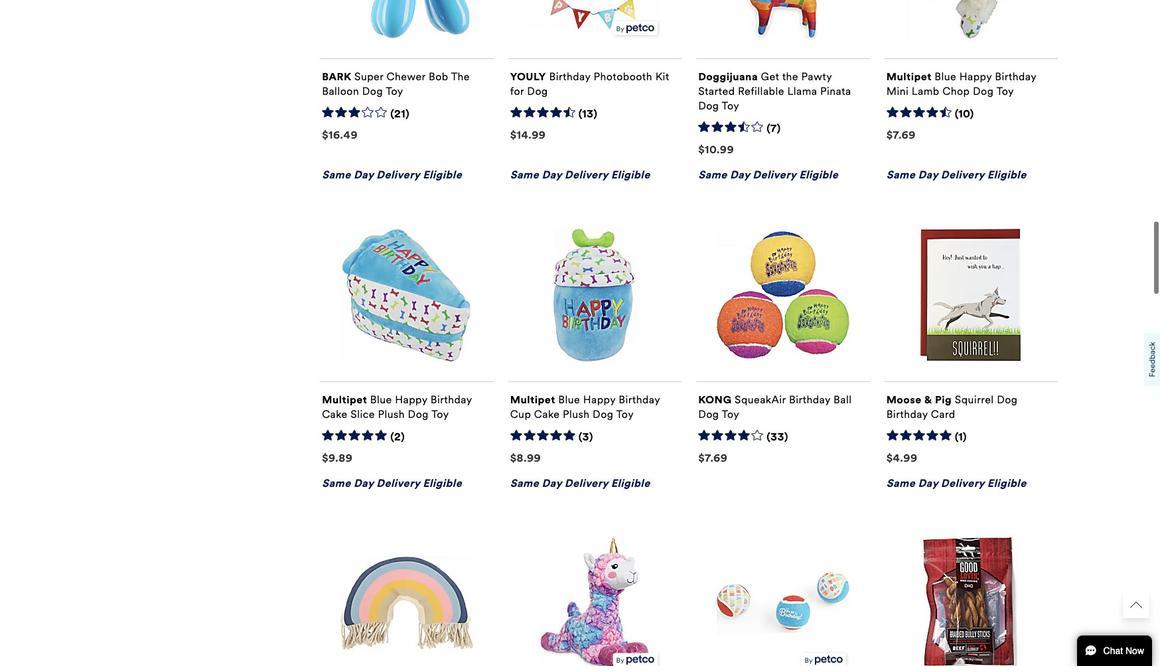 Task type: describe. For each thing, give the bounding box(es) containing it.
$4.99
[[887, 452, 918, 465]]

youly
[[511, 70, 547, 83]]

toy inside the super chewer bob the balloon dog toy
[[386, 85, 404, 97]]

day for $8.99
[[542, 477, 562, 490]]

blue for cake
[[559, 394, 581, 406]]

delivery for (2)
[[377, 477, 420, 490]]

happy for (3)
[[584, 394, 616, 406]]

33 reviews element
[[767, 431, 789, 445]]

dog inside squirrel dog birthday card
[[998, 394, 1018, 406]]

chewer
[[387, 70, 426, 83]]

slice
[[351, 408, 375, 421]]

birthday for blue happy birthday mini lamb chop dog toy
[[996, 70, 1037, 83]]

same for $4.99
[[887, 477, 916, 490]]

birthday for blue happy birthday cup cake plush dog toy
[[619, 394, 661, 406]]

squirrel
[[956, 394, 995, 406]]

&
[[925, 394, 933, 406]]

toy inside the squeakair birthday ball dog toy
[[722, 408, 740, 421]]

plush for (2)
[[378, 408, 405, 421]]

$7.69 for dog
[[699, 452, 728, 465]]

cup
[[511, 408, 532, 421]]

plush for (3)
[[563, 408, 590, 421]]

the
[[783, 70, 799, 83]]

eligible for (13)
[[611, 169, 651, 181]]

multipet for cake
[[322, 394, 367, 406]]

get the pawty started refillable llama pinata dog toy
[[699, 70, 852, 112]]

get
[[762, 70, 780, 83]]

day for $16.49
[[354, 169, 374, 181]]

eligible for (10)
[[988, 169, 1027, 181]]

chop
[[943, 85, 971, 97]]

squeakair birthday ball dog toy
[[699, 394, 852, 421]]

$7.69 for mini
[[887, 129, 916, 141]]

dog inside the squeakair birthday ball dog toy
[[699, 408, 720, 421]]

for
[[511, 85, 525, 97]]

(10)
[[956, 108, 975, 120]]

dog inside blue happy birthday mini lamb chop dog toy
[[974, 85, 994, 97]]

$9.89
[[322, 452, 353, 465]]

blue for lamb
[[935, 70, 957, 83]]

moose
[[887, 394, 922, 406]]

(1)
[[956, 431, 968, 444]]

kong
[[699, 394, 732, 406]]

same for $10.99
[[699, 169, 728, 181]]

happy for (10)
[[960, 70, 993, 83]]

blue happy birthday mini lamb chop dog toy
[[887, 70, 1037, 97]]

balloon
[[322, 85, 359, 97]]

blue happy birthday cake slice plush dog toy
[[322, 394, 472, 421]]

day for $4.99
[[919, 477, 939, 490]]

birthday inside 'birthday photobooth kit for dog'
[[550, 70, 591, 83]]

pinata
[[821, 85, 852, 97]]

scroll to top image
[[1131, 600, 1143, 612]]

day for $10.99
[[731, 169, 750, 181]]

same for $14.99
[[511, 169, 539, 181]]

same for $16.49
[[322, 169, 351, 181]]

birthday for squirrel dog birthday card
[[887, 408, 929, 421]]

same day delivery eligible for $14.99
[[511, 169, 651, 181]]

$10.99
[[699, 143, 735, 156]]

refillable
[[739, 85, 785, 97]]

eligible for (2)
[[423, 477, 462, 490]]

delivery for (21)
[[377, 169, 420, 181]]

same day delivery eligible for $7.69
[[887, 169, 1027, 181]]

llama
[[788, 85, 818, 97]]

(3)
[[579, 431, 594, 444]]

toy inside get the pawty started refillable llama pinata dog toy
[[722, 100, 740, 112]]

delivery for (3)
[[565, 477, 609, 490]]

(7)
[[767, 122, 781, 135]]

(13)
[[579, 108, 598, 120]]

day for $9.89
[[354, 477, 374, 490]]

1 review element
[[956, 431, 968, 445]]

kit
[[656, 70, 670, 83]]

7 reviews element
[[767, 122, 781, 136]]

photobooth
[[594, 70, 653, 83]]

birthday photobooth kit for dog
[[511, 70, 670, 97]]

birthday for blue happy birthday cake slice plush dog toy
[[431, 394, 472, 406]]



Task type: vqa. For each thing, say whether or not it's contained in the screenshot.


Task type: locate. For each thing, give the bounding box(es) containing it.
blue happy birthday cup cake plush dog toy
[[511, 394, 661, 421]]

same day delivery eligible down 13 reviews element
[[511, 169, 651, 181]]

cake right cup
[[535, 408, 560, 421]]

dog down kong
[[699, 408, 720, 421]]

dog inside blue happy birthday cup cake plush dog toy
[[593, 408, 614, 421]]

1 horizontal spatial blue
[[559, 394, 581, 406]]

bob
[[429, 70, 449, 83]]

delivery down '2 reviews' element at the left of the page
[[377, 477, 420, 490]]

pawty
[[802, 70, 833, 83]]

happy up chop at the top of the page
[[960, 70, 993, 83]]

delivery for (7)
[[753, 169, 797, 181]]

toy
[[386, 85, 404, 97], [997, 85, 1015, 97], [722, 100, 740, 112], [432, 408, 449, 421], [617, 408, 634, 421], [722, 408, 740, 421]]

plush up the (3)
[[563, 408, 590, 421]]

2 horizontal spatial multipet
[[887, 70, 932, 83]]

dog down youly
[[528, 85, 548, 97]]

same day delivery eligible for $16.49
[[322, 169, 462, 181]]

blue up slice
[[370, 394, 392, 406]]

same day delivery eligible down '2 reviews' element at the left of the page
[[322, 477, 462, 490]]

same day delivery eligible down 7 reviews element
[[699, 169, 839, 181]]

cake inside blue happy birthday cup cake plush dog toy
[[535, 408, 560, 421]]

1 plush from the left
[[378, 408, 405, 421]]

birthday inside blue happy birthday cup cake plush dog toy
[[619, 394, 661, 406]]

2 plush from the left
[[563, 408, 590, 421]]

same day delivery eligible
[[322, 169, 462, 181], [511, 169, 651, 181], [699, 169, 839, 181], [887, 169, 1027, 181], [322, 477, 462, 490], [511, 477, 651, 490], [887, 477, 1027, 490]]

same day delivery eligible for $8.99
[[511, 477, 651, 490]]

1 horizontal spatial cake
[[535, 408, 560, 421]]

3 reviews element
[[579, 431, 594, 445]]

$7.69 down mini
[[887, 129, 916, 141]]

(33)
[[767, 431, 789, 444]]

squirrel dog birthday card
[[887, 394, 1018, 421]]

$16.49
[[322, 129, 358, 141]]

moose & pig
[[887, 394, 953, 406]]

blue up the (3)
[[559, 394, 581, 406]]

eligible for (1)
[[988, 477, 1027, 490]]

lamb
[[912, 85, 940, 97]]

blue inside blue happy birthday mini lamb chop dog toy
[[935, 70, 957, 83]]

$7.69 down kong
[[699, 452, 728, 465]]

delivery down 3 reviews element
[[565, 477, 609, 490]]

0 horizontal spatial cake
[[322, 408, 348, 421]]

birthday inside squirrel dog birthday card
[[887, 408, 929, 421]]

same day delivery eligible for $4.99
[[887, 477, 1027, 490]]

toy inside blue happy birthday cup cake plush dog toy
[[617, 408, 634, 421]]

birthday inside the squeakair birthday ball dog toy
[[790, 394, 831, 406]]

delivery for (13)
[[565, 169, 609, 181]]

0 horizontal spatial plush
[[378, 408, 405, 421]]

squeakair
[[735, 394, 787, 406]]

multipet for cup
[[511, 394, 556, 406]]

multipet for mini
[[887, 70, 932, 83]]

(21)
[[391, 108, 410, 120]]

happy for (2)
[[395, 394, 428, 406]]

dog right chop at the top of the page
[[974, 85, 994, 97]]

doggijuana
[[699, 70, 758, 83]]

blue for slice
[[370, 394, 392, 406]]

$8.99
[[511, 452, 541, 465]]

dog inside blue happy birthday cake slice plush dog toy
[[408, 408, 429, 421]]

delivery down 7 reviews element
[[753, 169, 797, 181]]

day for $14.99
[[542, 169, 562, 181]]

same day delivery eligible for $9.89
[[322, 477, 462, 490]]

started
[[699, 85, 736, 97]]

happy
[[960, 70, 993, 83], [395, 394, 428, 406], [584, 394, 616, 406]]

eligible for (3)
[[611, 477, 651, 490]]

same day delivery eligible down 3 reviews element
[[511, 477, 651, 490]]

1 horizontal spatial happy
[[584, 394, 616, 406]]

1 cake from the left
[[322, 408, 348, 421]]

dog right 'squirrel'
[[998, 394, 1018, 406]]

happy up the (3)
[[584, 394, 616, 406]]

dog
[[362, 85, 383, 97], [528, 85, 548, 97], [974, 85, 994, 97], [699, 100, 720, 112], [998, 394, 1018, 406], [408, 408, 429, 421], [593, 408, 614, 421], [699, 408, 720, 421]]

eligible
[[423, 169, 462, 181], [611, 169, 651, 181], [800, 169, 839, 181], [988, 169, 1027, 181], [423, 477, 462, 490], [611, 477, 651, 490], [988, 477, 1027, 490]]

delivery down 1 review element
[[942, 477, 985, 490]]

toy inside blue happy birthday cake slice plush dog toy
[[432, 408, 449, 421]]

0 horizontal spatial blue
[[370, 394, 392, 406]]

birthday inside blue happy birthday cake slice plush dog toy
[[431, 394, 472, 406]]

delivery down '10 reviews' element
[[942, 169, 985, 181]]

pig
[[936, 394, 953, 406]]

multipet
[[887, 70, 932, 83], [322, 394, 367, 406], [511, 394, 556, 406]]

same for $9.89
[[322, 477, 351, 490]]

happy inside blue happy birthday cup cake plush dog toy
[[584, 394, 616, 406]]

dog down started
[[699, 100, 720, 112]]

cake left slice
[[322, 408, 348, 421]]

multipet up slice
[[322, 394, 367, 406]]

card
[[932, 408, 956, 421]]

cake
[[322, 408, 348, 421], [535, 408, 560, 421]]

1 horizontal spatial multipet
[[511, 394, 556, 406]]

happy inside blue happy birthday mini lamb chop dog toy
[[960, 70, 993, 83]]

dog inside get the pawty started refillable llama pinata dog toy
[[699, 100, 720, 112]]

13 reviews element
[[579, 108, 598, 121]]

ball
[[834, 394, 852, 406]]

happy up (2)
[[395, 394, 428, 406]]

0 horizontal spatial multipet
[[322, 394, 367, 406]]

styled arrow button link
[[1124, 592, 1150, 619]]

delivery down 21 reviews element
[[377, 169, 420, 181]]

same day delivery eligible down 21 reviews element
[[322, 169, 462, 181]]

plush inside blue happy birthday cup cake plush dog toy
[[563, 408, 590, 421]]

dog inside 'birthday photobooth kit for dog'
[[528, 85, 548, 97]]

1 horizontal spatial $7.69
[[887, 129, 916, 141]]

plush up (2)
[[378, 408, 405, 421]]

toy inside blue happy birthday mini lamb chop dog toy
[[997, 85, 1015, 97]]

dog down super
[[362, 85, 383, 97]]

delivery for (10)
[[942, 169, 985, 181]]

same day delivery eligible down '10 reviews' element
[[887, 169, 1027, 181]]

2 cake from the left
[[535, 408, 560, 421]]

2 horizontal spatial blue
[[935, 70, 957, 83]]

plush inside blue happy birthday cake slice plush dog toy
[[378, 408, 405, 421]]

same for $7.69
[[887, 169, 916, 181]]

dog right slice
[[408, 408, 429, 421]]

mini
[[887, 85, 909, 97]]

2 reviews element
[[391, 431, 405, 445]]

dog inside the super chewer bob the balloon dog toy
[[362, 85, 383, 97]]

(2)
[[391, 431, 405, 444]]

multipet up cup
[[511, 394, 556, 406]]

eligible for (21)
[[423, 169, 462, 181]]

1 horizontal spatial plush
[[563, 408, 590, 421]]

delivery for (1)
[[942, 477, 985, 490]]

same
[[322, 169, 351, 181], [511, 169, 539, 181], [699, 169, 728, 181], [887, 169, 916, 181], [322, 477, 351, 490], [511, 477, 539, 490], [887, 477, 916, 490]]

super chewer bob the balloon dog toy
[[322, 70, 470, 97]]

blue inside blue happy birthday cake slice plush dog toy
[[370, 394, 392, 406]]

$7.69
[[887, 129, 916, 141], [699, 452, 728, 465]]

day
[[354, 169, 374, 181], [542, 169, 562, 181], [731, 169, 750, 181], [919, 169, 939, 181], [354, 477, 374, 490], [542, 477, 562, 490], [919, 477, 939, 490]]

happy inside blue happy birthday cake slice plush dog toy
[[395, 394, 428, 406]]

same day delivery eligible for $10.99
[[699, 169, 839, 181]]

dog up the (3)
[[593, 408, 614, 421]]

blue inside blue happy birthday cup cake plush dog toy
[[559, 394, 581, 406]]

1 vertical spatial $7.69
[[699, 452, 728, 465]]

delivery
[[377, 169, 420, 181], [565, 169, 609, 181], [753, 169, 797, 181], [942, 169, 985, 181], [377, 477, 420, 490], [565, 477, 609, 490], [942, 477, 985, 490]]

10 reviews element
[[956, 108, 975, 121]]

0 horizontal spatial happy
[[395, 394, 428, 406]]

2 horizontal spatial happy
[[960, 70, 993, 83]]

delivery down 13 reviews element
[[565, 169, 609, 181]]

blue up chop at the top of the page
[[935, 70, 957, 83]]

bark
[[322, 70, 352, 83]]

21 reviews element
[[391, 108, 410, 121]]

birthday
[[550, 70, 591, 83], [996, 70, 1037, 83], [431, 394, 472, 406], [619, 394, 661, 406], [790, 394, 831, 406], [887, 408, 929, 421]]

super
[[355, 70, 384, 83]]

birthday inside blue happy birthday mini lamb chop dog toy
[[996, 70, 1037, 83]]

cake inside blue happy birthday cake slice plush dog toy
[[322, 408, 348, 421]]

plush
[[378, 408, 405, 421], [563, 408, 590, 421]]

day for $7.69
[[919, 169, 939, 181]]

0 vertical spatial $7.69
[[887, 129, 916, 141]]

the
[[451, 70, 470, 83]]

same for $8.99
[[511, 477, 539, 490]]

eligible for (7)
[[800, 169, 839, 181]]

multipet up mini
[[887, 70, 932, 83]]

0 horizontal spatial $7.69
[[699, 452, 728, 465]]

same day delivery eligible down 1 review element
[[887, 477, 1027, 490]]

$14.99
[[511, 129, 546, 141]]

blue
[[935, 70, 957, 83], [370, 394, 392, 406], [559, 394, 581, 406]]



